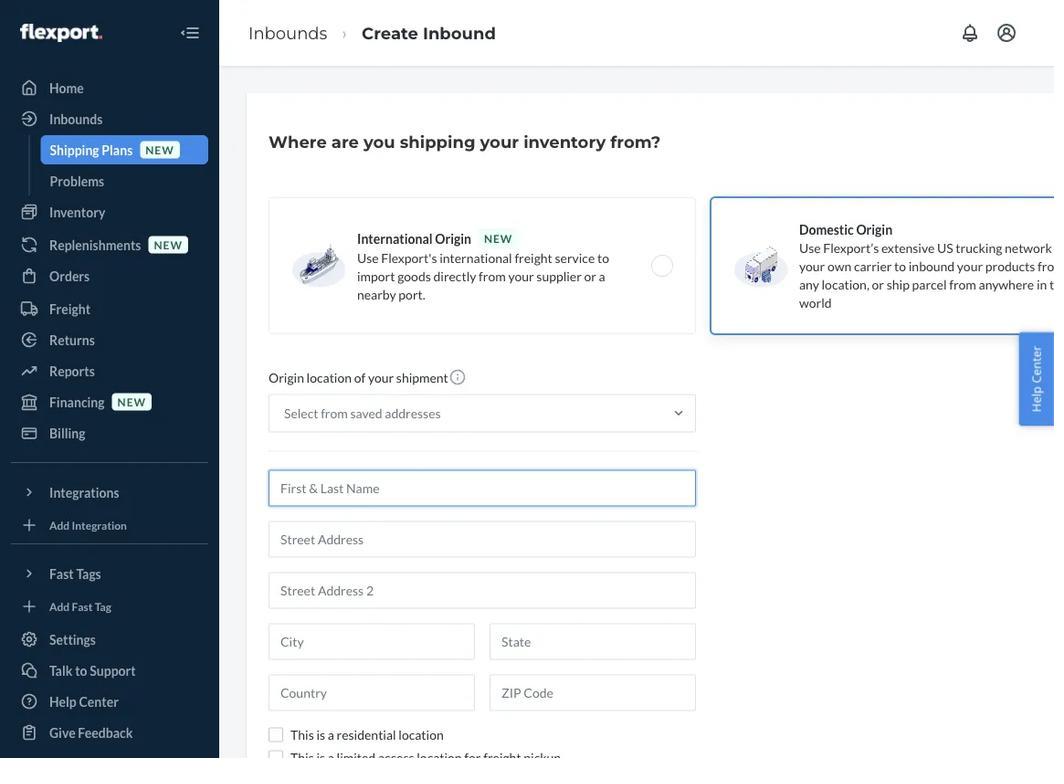 Task type: locate. For each thing, give the bounding box(es) containing it.
0 horizontal spatial to
[[75, 663, 87, 678]]

domestic origin use flexport's extensive us trucking network 
[[800, 222, 1054, 310]]

1 horizontal spatial center
[[1028, 346, 1045, 383]]

us
[[937, 240, 954, 255]]

new up international
[[484, 232, 513, 245]]

create inbound
[[362, 23, 496, 43]]

add fast tag
[[49, 600, 111, 613]]

fast left tags
[[49, 566, 74, 582]]

1 horizontal spatial origin
[[435, 231, 471, 246]]

0 horizontal spatial location
[[307, 370, 352, 386]]

1 vertical spatial inbounds
[[49, 111, 103, 127]]

new up orders link
[[154, 238, 183, 251]]

1 vertical spatial help
[[49, 694, 77, 710]]

settings link
[[11, 625, 208, 654]]

a right is
[[328, 727, 334, 743]]

0 horizontal spatial use
[[357, 250, 379, 265]]

add left integration
[[49, 519, 70, 532]]

1 add from the top
[[49, 519, 70, 532]]

origin up flexport's
[[857, 222, 893, 237]]

0 vertical spatial inbounds
[[249, 23, 327, 43]]

to
[[598, 250, 609, 265], [75, 663, 87, 678]]

of
[[354, 370, 366, 386]]

port.
[[399, 286, 426, 302]]

0 horizontal spatial a
[[328, 727, 334, 743]]

0 vertical spatial to
[[598, 250, 609, 265]]

location
[[307, 370, 352, 386], [399, 727, 444, 743]]

flexport's
[[824, 240, 879, 255]]

new down reports link
[[117, 395, 146, 408]]

1 vertical spatial from
[[321, 406, 348, 421]]

add for add integration
[[49, 519, 70, 532]]

open account menu image
[[996, 22, 1018, 44]]

integrations
[[49, 485, 119, 500]]

1 horizontal spatial from
[[479, 268, 506, 284]]

1 horizontal spatial inbounds link
[[249, 23, 327, 43]]

use inside use flexport's international freight service to import goods directly from your supplier or a nearby port.
[[357, 250, 379, 265]]

First & Last Name text field
[[269, 470, 696, 507]]

0 horizontal spatial center
[[79, 694, 119, 710]]

center
[[1028, 346, 1045, 383], [79, 694, 119, 710]]

1 vertical spatial a
[[328, 727, 334, 743]]

a right or
[[599, 268, 606, 284]]

from down international
[[479, 268, 506, 284]]

origin inside domestic origin use flexport's extensive us trucking network
[[857, 222, 893, 237]]

new right the plans
[[146, 143, 174, 156]]

inbounds
[[249, 23, 327, 43], [49, 111, 103, 127]]

1 horizontal spatial use
[[800, 240, 821, 255]]

give feedback
[[49, 725, 133, 741]]

0 vertical spatial fast
[[49, 566, 74, 582]]

fast
[[49, 566, 74, 582], [72, 600, 93, 613]]

0 horizontal spatial from
[[321, 406, 348, 421]]

1 horizontal spatial to
[[598, 250, 609, 265]]

flexport's
[[381, 250, 437, 265]]

give feedback button
[[11, 718, 208, 747]]

shipping
[[50, 142, 99, 158]]

nearby
[[357, 286, 396, 302]]

new for international origin
[[484, 232, 513, 245]]

1 vertical spatial add
[[49, 600, 70, 613]]

1 horizontal spatial inbounds
[[249, 23, 327, 43]]

home
[[49, 80, 84, 95]]

are
[[332, 132, 359, 152]]

location right residential
[[399, 727, 444, 743]]

add up settings
[[49, 600, 70, 613]]

to right service
[[598, 250, 609, 265]]

use
[[800, 240, 821, 255], [357, 250, 379, 265]]

this
[[291, 727, 314, 743]]

to inside use flexport's international freight service to import goods directly from your supplier or a nearby port.
[[598, 250, 609, 265]]

None checkbox
[[269, 728, 283, 742]]

billing link
[[11, 419, 208, 448]]

0 vertical spatial help
[[1028, 387, 1045, 412]]

1 vertical spatial to
[[75, 663, 87, 678]]

1 horizontal spatial a
[[599, 268, 606, 284]]

help center
[[1028, 346, 1045, 412], [49, 694, 119, 710]]

talk to support
[[49, 663, 136, 678]]

help center inside button
[[1028, 346, 1045, 412]]

use down domestic
[[800, 240, 821, 255]]

tag
[[95, 600, 111, 613]]

problems
[[50, 173, 104, 189]]

where
[[269, 132, 327, 152]]

home link
[[11, 73, 208, 102]]

support
[[90, 663, 136, 678]]

is
[[317, 727, 325, 743]]

your inside use flexport's international freight service to import goods directly from your supplier or a nearby port.
[[508, 268, 534, 284]]

to right talk
[[75, 663, 87, 678]]

1 vertical spatial center
[[79, 694, 119, 710]]

open notifications image
[[959, 22, 981, 44]]

add integration
[[49, 519, 127, 532]]

Street Address 2 text field
[[269, 572, 696, 609]]

inbounds link
[[249, 23, 327, 43], [11, 104, 208, 133]]

directly
[[434, 268, 476, 284]]

domestic
[[800, 222, 854, 237]]

State text field
[[490, 624, 696, 660]]

ZIP Code text field
[[490, 675, 696, 711]]

fast left 'tag'
[[72, 600, 93, 613]]

origin location of your shipment
[[269, 370, 448, 386]]

financing
[[49, 394, 105, 410]]

your
[[480, 132, 519, 152], [508, 268, 534, 284], [368, 370, 394, 386]]

from?
[[611, 132, 661, 152]]

1 vertical spatial help center
[[49, 694, 119, 710]]

add
[[49, 519, 70, 532], [49, 600, 70, 613]]

0 horizontal spatial inbounds link
[[11, 104, 208, 133]]

international origin
[[357, 231, 471, 246]]

your right shipping
[[480, 132, 519, 152]]

0 vertical spatial from
[[479, 268, 506, 284]]

1 vertical spatial your
[[508, 268, 534, 284]]

from
[[479, 268, 506, 284], [321, 406, 348, 421]]

returns
[[49, 332, 95, 348]]

origin up 'select'
[[269, 370, 304, 386]]

0 vertical spatial help center
[[1028, 346, 1045, 412]]

where are you shipping your inventory from?
[[269, 132, 661, 152]]

or
[[584, 268, 597, 284]]

help inside "link"
[[49, 694, 77, 710]]

help inside button
[[1028, 387, 1045, 412]]

problems link
[[41, 166, 208, 196]]

0 horizontal spatial help
[[49, 694, 77, 710]]

location left of
[[307, 370, 352, 386]]

international
[[440, 250, 512, 265]]

0 horizontal spatial origin
[[269, 370, 304, 386]]

0 vertical spatial add
[[49, 519, 70, 532]]

your right of
[[368, 370, 394, 386]]

0 vertical spatial inbounds link
[[249, 23, 327, 43]]

inbounds link inside breadcrumbs navigation
[[249, 23, 327, 43]]

use up import
[[357, 250, 379, 265]]

new
[[146, 143, 174, 156], [484, 232, 513, 245], [154, 238, 183, 251], [117, 395, 146, 408]]

help center button
[[1019, 332, 1054, 426]]

service
[[555, 250, 595, 265]]

0 vertical spatial center
[[1028, 346, 1045, 383]]

0 vertical spatial a
[[599, 268, 606, 284]]

network
[[1005, 240, 1053, 255]]

your down freight
[[508, 268, 534, 284]]

1 horizontal spatial help center
[[1028, 346, 1045, 412]]

reports
[[49, 363, 95, 379]]

0 horizontal spatial help center
[[49, 694, 119, 710]]

help
[[1028, 387, 1045, 412], [49, 694, 77, 710]]

origin
[[857, 222, 893, 237], [435, 231, 471, 246], [269, 370, 304, 386]]

a
[[599, 268, 606, 284], [328, 727, 334, 743]]

saved
[[350, 406, 382, 421]]

from left the saved
[[321, 406, 348, 421]]

goods
[[398, 268, 431, 284]]

1 horizontal spatial location
[[399, 727, 444, 743]]

new for financing
[[117, 395, 146, 408]]

2 horizontal spatial origin
[[857, 222, 893, 237]]

2 add from the top
[[49, 600, 70, 613]]

origin up international
[[435, 231, 471, 246]]

select
[[284, 406, 318, 421]]

1 horizontal spatial help
[[1028, 387, 1045, 412]]

None checkbox
[[269, 751, 283, 758]]



Task type: describe. For each thing, give the bounding box(es) containing it.
settings
[[49, 632, 96, 647]]

1 vertical spatial fast
[[72, 600, 93, 613]]

shipment
[[396, 370, 448, 386]]

to inside button
[[75, 663, 87, 678]]

Street Address text field
[[269, 521, 696, 558]]

give
[[49, 725, 76, 741]]

talk to support button
[[11, 656, 208, 685]]

center inside "link"
[[79, 694, 119, 710]]

trucking
[[956, 240, 1003, 255]]

talk
[[49, 663, 73, 678]]

reports link
[[11, 356, 208, 386]]

add fast tag link
[[11, 596, 208, 618]]

close navigation image
[[179, 22, 201, 44]]

inbound
[[423, 23, 496, 43]]

inbounds inside breadcrumbs navigation
[[249, 23, 327, 43]]

freight
[[49, 301, 91, 317]]

a inside use flexport's international freight service to import goods directly from your supplier or a nearby port.
[[599, 268, 606, 284]]

use inside domestic origin use flexport's extensive us trucking network
[[800, 240, 821, 255]]

residential
[[337, 727, 396, 743]]

replenishments
[[49, 237, 141, 253]]

import
[[357, 268, 395, 284]]

addresses
[[385, 406, 441, 421]]

orders link
[[11, 261, 208, 291]]

feedback
[[78, 725, 133, 741]]

breadcrumbs navigation
[[234, 6, 511, 59]]

flexport logo image
[[20, 24, 102, 42]]

Country text field
[[269, 675, 475, 711]]

2 vertical spatial your
[[368, 370, 394, 386]]

new for replenishments
[[154, 238, 183, 251]]

0 horizontal spatial inbounds
[[49, 111, 103, 127]]

help center inside "link"
[[49, 694, 119, 710]]

use flexport's international freight service to import goods directly from your supplier or a nearby port.
[[357, 250, 609, 302]]

shipping
[[400, 132, 476, 152]]

add integration link
[[11, 514, 208, 536]]

plans
[[102, 142, 133, 158]]

City text field
[[269, 624, 475, 660]]

supplier
[[537, 268, 582, 284]]

select from saved addresses
[[284, 406, 441, 421]]

tags
[[76, 566, 101, 582]]

help center link
[[11, 687, 208, 716]]

origin for domestic
[[857, 222, 893, 237]]

integration
[[72, 519, 127, 532]]

inventory
[[49, 204, 105, 220]]

add for add fast tag
[[49, 600, 70, 613]]

1 vertical spatial location
[[399, 727, 444, 743]]

extensive
[[882, 240, 935, 255]]

fast tags
[[49, 566, 101, 582]]

billing
[[49, 425, 85, 441]]

this is a residential location
[[291, 727, 444, 743]]

0 vertical spatial your
[[480, 132, 519, 152]]

shipping plans
[[50, 142, 133, 158]]

create inbound link
[[362, 23, 496, 43]]

freight
[[515, 250, 553, 265]]

orders
[[49, 268, 90, 284]]

freight link
[[11, 294, 208, 323]]

fast inside dropdown button
[[49, 566, 74, 582]]

1 vertical spatial inbounds link
[[11, 104, 208, 133]]

0 vertical spatial location
[[307, 370, 352, 386]]

fast tags button
[[11, 559, 208, 588]]

international
[[357, 231, 433, 246]]

center inside button
[[1028, 346, 1045, 383]]

inventory link
[[11, 197, 208, 227]]

from inside use flexport's international freight service to import goods directly from your supplier or a nearby port.
[[479, 268, 506, 284]]

integrations button
[[11, 478, 208, 507]]

you
[[364, 132, 395, 152]]

inventory
[[524, 132, 606, 152]]

new for shipping plans
[[146, 143, 174, 156]]

returns link
[[11, 325, 208, 355]]

create
[[362, 23, 418, 43]]

origin for international
[[435, 231, 471, 246]]



